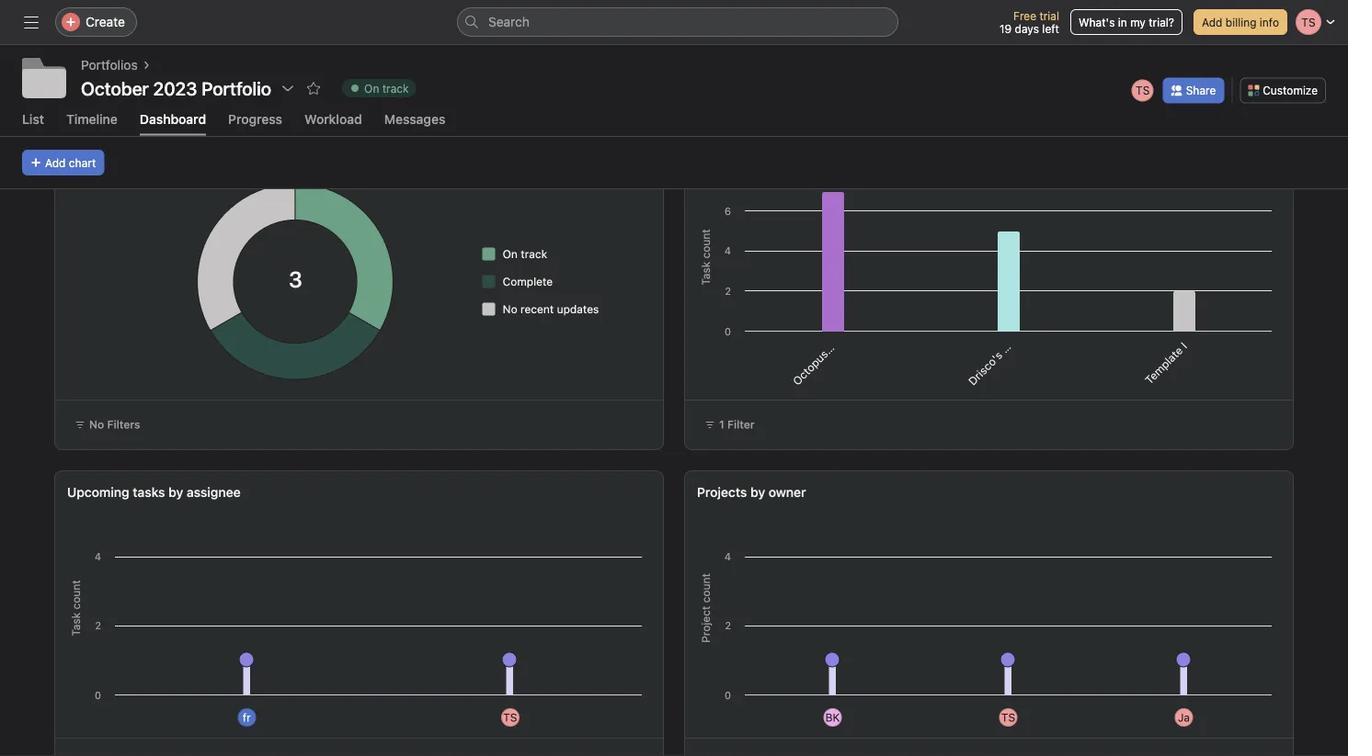 Task type: locate. For each thing, give the bounding box(es) containing it.
what's in my trial?
[[1079, 16, 1174, 29]]

in
[[1118, 16, 1127, 29]]

template
[[1143, 344, 1185, 387]]

track
[[382, 82, 409, 95], [521, 248, 547, 261]]

1 vertical spatial on
[[503, 248, 518, 261]]

1 horizontal spatial on track
[[503, 248, 547, 261]]

add inside button
[[1202, 16, 1223, 29]]

ts for upcoming tasks by assignee
[[503, 712, 517, 725]]

trial
[[1040, 9, 1059, 22]]

left
[[1042, 22, 1059, 35]]

filter
[[727, 418, 755, 431]]

messages link
[[384, 111, 445, 136]]

1 vertical spatial on track
[[503, 248, 547, 261]]

share
[[1186, 84, 1216, 97]]

0 horizontal spatial track
[[382, 82, 409, 95]]

on track
[[364, 82, 409, 95], [503, 248, 547, 261]]

i
[[1179, 340, 1190, 351]]

add to starred image
[[306, 81, 321, 96]]

0 vertical spatial no
[[503, 303, 517, 316]]

no for no filters
[[89, 418, 104, 431]]

template i
[[1143, 340, 1190, 387]]

0 vertical spatial track
[[382, 82, 409, 95]]

what's
[[1079, 16, 1115, 29]]

on
[[364, 82, 379, 95], [503, 248, 518, 261]]

tasks
[[133, 485, 165, 500]]

1 horizontal spatial ts
[[1001, 712, 1015, 725]]

track up complete
[[521, 248, 547, 261]]

1 filter
[[719, 418, 755, 431]]

october
[[81, 77, 149, 99]]

1 vertical spatial no
[[89, 418, 104, 431]]

expand sidebar image
[[24, 15, 39, 29]]

no left recent
[[503, 303, 517, 316]]

1 horizontal spatial track
[[521, 248, 547, 261]]

free trial 19 days left
[[1000, 9, 1059, 35]]

info
[[1260, 16, 1279, 29]]

0 vertical spatial add
[[1202, 16, 1223, 29]]

upcoming
[[67, 485, 129, 500]]

on track inside popup button
[[364, 82, 409, 95]]

no
[[503, 303, 517, 316], [89, 418, 104, 431]]

add inside button
[[45, 156, 66, 169]]

trial?
[[1149, 16, 1174, 29]]

bk
[[825, 712, 840, 725]]

updates
[[557, 303, 599, 316]]

0 vertical spatial on
[[364, 82, 379, 95]]

add billing info button
[[1194, 9, 1288, 35]]

on track up messages
[[364, 82, 409, 95]]

ja
[[1178, 712, 1190, 725]]

add left chart
[[45, 156, 66, 169]]

19
[[1000, 22, 1012, 35]]

add left the billing
[[1202, 16, 1223, 29]]

1 vertical spatial add
[[45, 156, 66, 169]]

2 horizontal spatial ts
[[1136, 84, 1150, 97]]

customize
[[1263, 84, 1318, 97]]

add billing info
[[1202, 16, 1279, 29]]

1 horizontal spatial add
[[1202, 16, 1223, 29]]

timeline
[[66, 111, 118, 126]]

days
[[1015, 22, 1039, 35]]

projects
[[697, 485, 747, 500]]

0 horizontal spatial on track
[[364, 82, 409, 95]]

0 vertical spatial on track
[[364, 82, 409, 95]]

drinks
[[998, 323, 1031, 356]]

0 horizontal spatial on
[[364, 82, 379, 95]]

no for no recent updates
[[503, 303, 517, 316]]

free
[[1014, 9, 1036, 22]]

no inside button
[[89, 418, 104, 431]]

1 horizontal spatial no
[[503, 303, 517, 316]]

no left "filters"
[[89, 418, 104, 431]]

progress
[[228, 111, 282, 126]]

on track up complete
[[503, 248, 547, 261]]

ts
[[1136, 84, 1150, 97], [503, 712, 517, 725], [1001, 712, 1015, 725]]

0 horizontal spatial add
[[45, 156, 66, 169]]

add
[[1202, 16, 1223, 29], [45, 156, 66, 169]]

track up messages
[[382, 82, 409, 95]]

drisco's
[[966, 349, 1005, 388]]

0 horizontal spatial no
[[89, 418, 104, 431]]

0 horizontal spatial ts
[[503, 712, 517, 725]]



Task type: vqa. For each thing, say whether or not it's contained in the screenshot.
the Hide sidebar image on the top of the page
no



Task type: describe. For each thing, give the bounding box(es) containing it.
no filters
[[89, 418, 140, 431]]

fr
[[243, 712, 251, 725]]

create button
[[55, 7, 137, 37]]

no filters button
[[66, 412, 149, 438]]

on track button
[[334, 75, 424, 101]]

dashboard
[[140, 111, 206, 126]]

dashboard link
[[140, 111, 206, 136]]

portfolios
[[81, 57, 138, 73]]

what's in my trial? button
[[1070, 9, 1183, 35]]

1
[[719, 418, 724, 431]]

progress link
[[228, 111, 282, 136]]

by owner
[[751, 485, 806, 500]]

2023 portfolio
[[153, 77, 271, 99]]

add for add billing info
[[1202, 16, 1223, 29]]

recent
[[521, 303, 554, 316]]

octopus
[[790, 348, 831, 388]]

portfolios link
[[81, 55, 138, 75]]

by assignee
[[168, 485, 241, 500]]

my
[[1130, 16, 1146, 29]]

specimen
[[824, 309, 869, 354]]

customize button
[[1240, 78, 1326, 103]]

chart
[[69, 156, 96, 169]]

october 2023 portfolio
[[81, 77, 271, 99]]

projects by owner
[[697, 485, 806, 500]]

search button
[[457, 7, 899, 37]]

messages
[[384, 111, 445, 126]]

add chart
[[45, 156, 96, 169]]

filters
[[107, 418, 140, 431]]

add chart button
[[22, 150, 104, 175]]

ts for projects by owner
[[1001, 712, 1015, 725]]

show options image
[[281, 81, 295, 96]]

list link
[[22, 111, 44, 136]]

1 filter button
[[696, 412, 763, 438]]

1 vertical spatial track
[[521, 248, 547, 261]]

search list box
[[457, 7, 899, 37]]

octopus specimen
[[790, 309, 869, 388]]

complete
[[503, 275, 553, 288]]

track inside popup button
[[382, 82, 409, 95]]

drisco's drinks
[[966, 323, 1031, 388]]

share button
[[1163, 78, 1224, 103]]

workload
[[304, 111, 362, 126]]

on inside popup button
[[364, 82, 379, 95]]

list
[[22, 111, 44, 126]]

search
[[488, 14, 530, 29]]

billing
[[1226, 16, 1257, 29]]

timeline link
[[66, 111, 118, 136]]

1 horizontal spatial on
[[503, 248, 518, 261]]

add for add chart
[[45, 156, 66, 169]]

workload link
[[304, 111, 362, 136]]

create
[[86, 14, 125, 29]]

no recent updates
[[503, 303, 599, 316]]

upcoming tasks by assignee
[[67, 485, 241, 500]]



